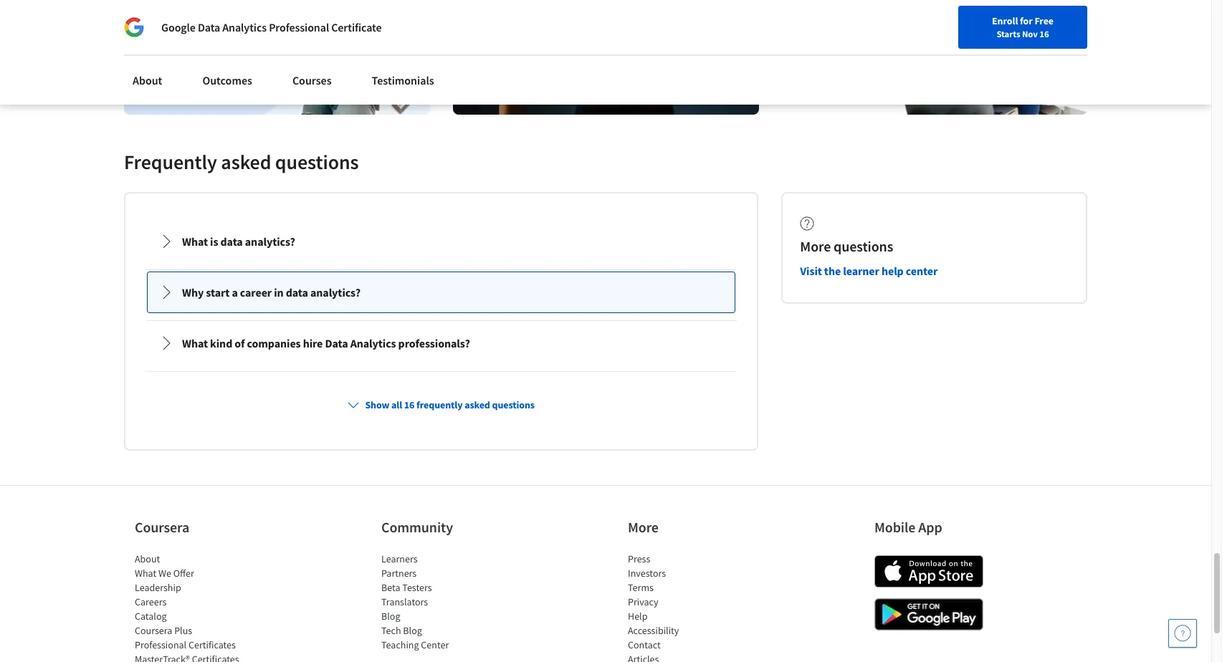 Task type: locate. For each thing, give the bounding box(es) containing it.
what
[[182, 235, 208, 249], [182, 337, 208, 351], [135, 567, 156, 580]]

data
[[198, 20, 220, 34], [325, 337, 348, 351]]

translators
[[382, 596, 428, 609]]

terms link
[[628, 582, 654, 595]]

leadership link
[[135, 582, 181, 595]]

about down google image
[[133, 73, 162, 87]]

3 list from the left
[[628, 552, 750, 663]]

blog up tech
[[382, 611, 400, 623]]

more up 'visit'
[[801, 238, 831, 256]]

privacy link
[[628, 596, 659, 609]]

google image
[[124, 17, 144, 37]]

more questions
[[801, 238, 894, 256]]

questions
[[275, 149, 359, 175], [834, 238, 894, 256], [492, 399, 535, 412]]

2 vertical spatial questions
[[492, 399, 535, 412]]

0 horizontal spatial data
[[221, 235, 243, 249]]

list containing learners
[[382, 552, 503, 653]]

1 horizontal spatial analytics
[[350, 337, 396, 351]]

1 vertical spatial professional
[[135, 639, 187, 652]]

hire
[[303, 337, 323, 351]]

1 horizontal spatial data
[[286, 286, 308, 300]]

data right "hire" at the bottom of the page
[[325, 337, 348, 351]]

1 horizontal spatial professional
[[269, 20, 329, 34]]

2 coursera from the top
[[135, 625, 172, 638]]

1 horizontal spatial analytics?
[[310, 286, 361, 300]]

professional up courses
[[269, 20, 329, 34]]

list item
[[135, 653, 257, 663], [628, 653, 750, 663]]

beta testers link
[[382, 582, 432, 595]]

1 coursera from the top
[[135, 519, 189, 537]]

center
[[906, 264, 938, 278]]

companies
[[247, 337, 301, 351]]

1 vertical spatial asked
[[465, 399, 490, 412]]

outcomes
[[203, 73, 252, 87]]

1 vertical spatial coursera
[[135, 625, 172, 638]]

find your new career link
[[807, 43, 911, 61]]

0 vertical spatial data
[[198, 20, 220, 34]]

coursera down catalog link
[[135, 625, 172, 638]]

1 vertical spatial 16
[[404, 399, 415, 412]]

banner navigation
[[11, 0, 403, 39]]

list
[[135, 552, 257, 663], [382, 552, 503, 653], [628, 552, 750, 663]]

list containing about
[[135, 552, 257, 663]]

coursera plus link
[[135, 625, 192, 638]]

for businesses
[[119, 7, 189, 22]]

about what we offer leadership careers catalog coursera plus professional certificates
[[135, 553, 236, 652]]

what left kind
[[182, 337, 208, 351]]

what up leadership
[[135, 567, 156, 580]]

learners partners beta testers translators blog tech blog teaching center
[[382, 553, 449, 652]]

about link for frequently asked questions
[[124, 65, 171, 96]]

professional
[[269, 20, 329, 34], [135, 639, 187, 652]]

list item down professional certificates link
[[135, 653, 257, 663]]

about link up the 'what we offer' link
[[135, 553, 160, 566]]

about link
[[124, 65, 171, 96], [135, 553, 160, 566]]

more for more questions
[[801, 238, 831, 256]]

about for about what we offer leadership careers catalog coursera plus professional certificates
[[135, 553, 160, 566]]

data right is
[[221, 235, 243, 249]]

learner
[[843, 264, 880, 278]]

2 list from the left
[[382, 552, 503, 653]]

career
[[876, 45, 904, 58]]

1 vertical spatial about
[[135, 553, 160, 566]]

1 horizontal spatial list item
[[628, 653, 750, 663]]

what for what kind of companies hire data analytics professionals?
[[182, 337, 208, 351]]

data right google
[[198, 20, 220, 34]]

about inside about what we offer leadership careers catalog coursera plus professional certificates
[[135, 553, 160, 566]]

help center image
[[1175, 625, 1192, 643]]

1 vertical spatial data
[[325, 337, 348, 351]]

leadership
[[135, 582, 181, 595]]

None search field
[[204, 38, 549, 66]]

analytics right "hire" at the bottom of the page
[[350, 337, 396, 351]]

0 vertical spatial what
[[182, 235, 208, 249]]

frequently
[[124, 149, 217, 175]]

1 vertical spatial questions
[[834, 238, 894, 256]]

1 horizontal spatial questions
[[492, 399, 535, 412]]

analytics? up why start a career in data analytics?
[[245, 235, 295, 249]]

2 list item from the left
[[628, 653, 750, 663]]

more for more
[[628, 519, 659, 537]]

16
[[1040, 28, 1050, 39], [404, 399, 415, 412]]

enroll for free starts nov 16
[[992, 14, 1054, 39]]

businesses
[[137, 7, 189, 22]]

more
[[801, 238, 831, 256], [628, 519, 659, 537]]

1 horizontal spatial asked
[[465, 399, 490, 412]]

0 vertical spatial data
[[221, 235, 243, 249]]

1 horizontal spatial list
[[382, 552, 503, 653]]

1 list from the left
[[135, 552, 257, 663]]

certificate
[[331, 20, 382, 34]]

1 vertical spatial blog
[[403, 625, 422, 638]]

1 vertical spatial analytics
[[350, 337, 396, 351]]

0 horizontal spatial list
[[135, 552, 257, 663]]

professionals?
[[398, 337, 470, 351]]

0 horizontal spatial data
[[198, 20, 220, 34]]

we
[[158, 567, 171, 580]]

the
[[825, 264, 841, 278]]

tech
[[382, 625, 401, 638]]

coursera up the 'what we offer' link
[[135, 519, 189, 537]]

0 horizontal spatial questions
[[275, 149, 359, 175]]

visit
[[801, 264, 822, 278]]

0 vertical spatial more
[[801, 238, 831, 256]]

2 horizontal spatial list
[[628, 552, 750, 663]]

0 vertical spatial analytics
[[222, 20, 267, 34]]

2 vertical spatial what
[[135, 567, 156, 580]]

about link for more
[[135, 553, 160, 566]]

analytics inside dropdown button
[[350, 337, 396, 351]]

list item down accessibility
[[628, 653, 750, 663]]

about link down google image
[[124, 65, 171, 96]]

offer
[[173, 567, 194, 580]]

investors link
[[628, 567, 666, 580]]

press link
[[628, 553, 651, 566]]

what left is
[[182, 235, 208, 249]]

analytics? up what kind of companies hire data analytics professionals?
[[310, 286, 361, 300]]

1 horizontal spatial more
[[801, 238, 831, 256]]

0 horizontal spatial 16
[[404, 399, 415, 412]]

asked
[[221, 149, 271, 175], [465, 399, 490, 412]]

free
[[1035, 14, 1054, 27]]

find your new career
[[814, 45, 904, 58]]

show notifications image
[[1018, 47, 1036, 64]]

analytics up the outcomes link
[[222, 20, 267, 34]]

0 horizontal spatial list item
[[135, 653, 257, 663]]

governments link
[[304, 0, 398, 29]]

collapsed list
[[143, 217, 740, 663]]

professional down coursera plus link
[[135, 639, 187, 652]]

1 horizontal spatial data
[[325, 337, 348, 351]]

0 vertical spatial 16
[[1040, 28, 1050, 39]]

courses link
[[284, 65, 340, 96]]

blog
[[382, 611, 400, 623], [403, 625, 422, 638]]

1 horizontal spatial 16
[[1040, 28, 1050, 39]]

asked inside dropdown button
[[465, 399, 490, 412]]

data right in
[[286, 286, 308, 300]]

1 vertical spatial data
[[286, 286, 308, 300]]

career
[[240, 286, 272, 300]]

1 vertical spatial more
[[628, 519, 659, 537]]

testers
[[403, 582, 432, 595]]

careers
[[135, 596, 167, 609]]

1 vertical spatial about link
[[135, 553, 160, 566]]

analytics
[[222, 20, 267, 34], [350, 337, 396, 351]]

mobile app
[[875, 519, 943, 537]]

beta
[[382, 582, 401, 595]]

outcomes link
[[194, 65, 261, 96]]

data inside why start a career in data analytics? dropdown button
[[286, 286, 308, 300]]

0 vertical spatial asked
[[221, 149, 271, 175]]

16 down free
[[1040, 28, 1050, 39]]

1 vertical spatial what
[[182, 337, 208, 351]]

0 vertical spatial about
[[133, 73, 162, 87]]

why start a career in data analytics? button
[[148, 273, 735, 313]]

app
[[919, 519, 943, 537]]

frequently asked questions
[[124, 149, 359, 175]]

0 horizontal spatial asked
[[221, 149, 271, 175]]

0 horizontal spatial blog
[[382, 611, 400, 623]]

about up the 'what we offer' link
[[135, 553, 160, 566]]

about
[[133, 73, 162, 87], [135, 553, 160, 566]]

0 horizontal spatial more
[[628, 519, 659, 537]]

0 vertical spatial coursera
[[135, 519, 189, 537]]

about for about
[[133, 73, 162, 87]]

2 horizontal spatial questions
[[834, 238, 894, 256]]

1 list item from the left
[[135, 653, 257, 663]]

data
[[221, 235, 243, 249], [286, 286, 308, 300]]

governments
[[325, 7, 392, 22]]

show all 16 frequently asked questions
[[365, 399, 535, 412]]

blog up teaching center link
[[403, 625, 422, 638]]

plus
[[174, 625, 192, 638]]

what we offer link
[[135, 567, 194, 580]]

google data analytics professional certificate
[[161, 20, 382, 34]]

0 vertical spatial about link
[[124, 65, 171, 96]]

coursera
[[135, 519, 189, 537], [135, 625, 172, 638]]

16 right all
[[404, 399, 415, 412]]

0 horizontal spatial professional
[[135, 639, 187, 652]]

list containing press
[[628, 552, 750, 663]]

0 horizontal spatial analytics?
[[245, 235, 295, 249]]

more up press at the bottom right of page
[[628, 519, 659, 537]]

partners link
[[382, 567, 417, 580]]

0 vertical spatial analytics?
[[245, 235, 295, 249]]



Task type: vqa. For each thing, say whether or not it's contained in the screenshot.
Customer to
no



Task type: describe. For each thing, give the bounding box(es) containing it.
your
[[834, 45, 853, 58]]

frequently
[[417, 399, 463, 412]]

coursera inside about what we offer leadership careers catalog coursera plus professional certificates
[[135, 625, 172, 638]]

in
[[274, 286, 284, 300]]

catalog link
[[135, 611, 167, 623]]

visit the learner help center link
[[801, 264, 938, 278]]

starts
[[997, 28, 1021, 39]]

help
[[882, 264, 904, 278]]

what kind of companies hire data analytics professionals? button
[[148, 324, 735, 364]]

mobile
[[875, 519, 916, 537]]

privacy
[[628, 596, 659, 609]]

of
[[235, 337, 245, 351]]

press
[[628, 553, 651, 566]]

16 inside enroll for free starts nov 16
[[1040, 28, 1050, 39]]

start
[[206, 286, 230, 300]]

teaching
[[382, 639, 419, 652]]

terms
[[628, 582, 654, 595]]

blog link
[[382, 611, 400, 623]]

16 inside dropdown button
[[404, 399, 415, 412]]

partners
[[382, 567, 417, 580]]

why start a career in data analytics?
[[182, 286, 361, 300]]

a
[[232, 286, 238, 300]]

list for community
[[382, 552, 503, 653]]

investors
[[628, 567, 666, 580]]

kind
[[210, 337, 233, 351]]

data inside what is data analytics? dropdown button
[[221, 235, 243, 249]]

what kind of companies hire data analytics professionals?
[[182, 337, 470, 351]]

0 vertical spatial professional
[[269, 20, 329, 34]]

1 vertical spatial analytics?
[[310, 286, 361, 300]]

press investors terms privacy help accessibility contact
[[628, 553, 679, 652]]

0 vertical spatial blog
[[382, 611, 400, 623]]

help link
[[628, 611, 648, 623]]

testimonials link
[[363, 65, 443, 96]]

testimonials
[[372, 73, 434, 87]]

find
[[814, 45, 832, 58]]

learners
[[382, 553, 418, 566]]

enroll
[[992, 14, 1019, 27]]

english button
[[911, 29, 998, 75]]

download on the app store image
[[875, 556, 984, 588]]

1 horizontal spatial blog
[[403, 625, 422, 638]]

certificates
[[189, 639, 236, 652]]

all
[[392, 399, 402, 412]]

show all 16 frequently asked questions button
[[342, 393, 541, 418]]

english
[[937, 45, 972, 59]]

show
[[365, 399, 390, 412]]

questions inside dropdown button
[[492, 399, 535, 412]]

accessibility link
[[628, 625, 679, 638]]

list for coursera
[[135, 552, 257, 663]]

list item for more
[[628, 653, 750, 663]]

center
[[421, 639, 449, 652]]

0 horizontal spatial analytics
[[222, 20, 267, 34]]

professional certificates link
[[135, 639, 236, 652]]

what is data analytics?
[[182, 235, 295, 249]]

list for more
[[628, 552, 750, 663]]

accessibility
[[628, 625, 679, 638]]

community
[[382, 519, 453, 537]]

what is data analytics? button
[[148, 222, 735, 262]]

careers link
[[135, 596, 167, 609]]

help
[[628, 611, 648, 623]]

why
[[182, 286, 204, 300]]

new
[[855, 45, 874, 58]]

professional inside about what we offer leadership careers catalog coursera plus professional certificates
[[135, 639, 187, 652]]

get it on google play image
[[875, 599, 984, 631]]

data inside dropdown button
[[325, 337, 348, 351]]

tech blog link
[[382, 625, 422, 638]]

contact
[[628, 639, 661, 652]]

nov
[[1023, 28, 1038, 39]]

catalog
[[135, 611, 167, 623]]

courses
[[293, 73, 332, 87]]

contact link
[[628, 639, 661, 652]]

is
[[210, 235, 218, 249]]

for
[[1020, 14, 1033, 27]]

list item for coursera
[[135, 653, 257, 663]]

what for what is data analytics?
[[182, 235, 208, 249]]

0 vertical spatial questions
[[275, 149, 359, 175]]

what inside about what we offer leadership careers catalog coursera plus professional certificates
[[135, 567, 156, 580]]

learners link
[[382, 553, 418, 566]]

visit the learner help center
[[801, 264, 938, 278]]

google
[[161, 20, 196, 34]]

for
[[119, 7, 134, 22]]

translators link
[[382, 596, 428, 609]]



